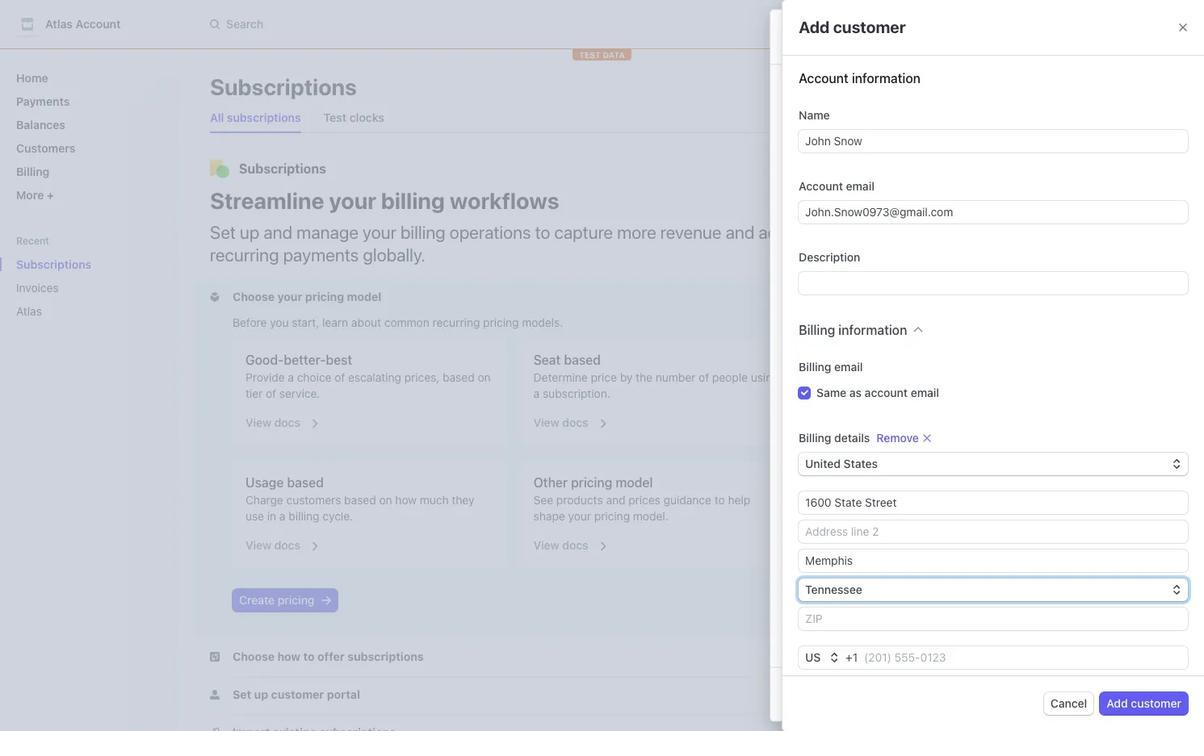 Task type: vqa. For each thing, say whether or not it's contained in the screenshot.
the time,
no



Task type: locate. For each thing, give the bounding box(es) containing it.
0 vertical spatial scale
[[917, 282, 946, 296]]

trial for free
[[832, 580, 856, 594]]

invoice
[[881, 317, 918, 331], [935, 547, 971, 560]]

0 horizontal spatial details
[[834, 431, 870, 445]]

view for other pricing model
[[534, 539, 559, 552]]

to left capture
[[535, 222, 550, 243]]

to inside streamline your billing workflows set up and manage your billing operations to capture more revenue and accept recurring payments globally.
[[535, 222, 550, 243]]

0 vertical spatial subscription
[[884, 28, 977, 46]]

on left how
[[379, 493, 392, 507]]

your inside dropdown button
[[277, 290, 302, 304]]

1 vertical spatial subscription
[[981, 338, 1045, 351]]

2 vertical spatial email
[[911, 386, 939, 400]]

oct
[[824, 518, 843, 532]]

scale inside billing scale 0.8% on recurring payments and one-time invoice payments automate quoting, subscription billing, invoicing, revenue recovery, and revenue recognition.
[[917, 282, 946, 296]]

choose your pricing model button
[[210, 289, 385, 305]]

subscription inside dialog
[[884, 28, 977, 46]]

svg image inside oct 18, 2023 button
[[808, 521, 818, 530]]

billing details
[[799, 431, 870, 445]]

0 vertical spatial customer
[[833, 18, 906, 36]]

add inside add product button
[[802, 430, 823, 444]]

email up as
[[834, 360, 863, 374]]

1 vertical spatial days
[[870, 609, 895, 623]]

a left test
[[839, 28, 848, 46]]

revenue inside streamline your billing workflows set up and manage your billing operations to capture more revenue and accept recurring payments globally.
[[660, 222, 722, 243]]

2 vertical spatial subscriptions
[[16, 258, 91, 271]]

svg image left choose
[[210, 292, 220, 302]]

details up states at the right bottom of the page
[[834, 431, 870, 445]]

invoices
[[16, 281, 59, 295]]

on right prices,
[[478, 371, 491, 384]]

Address line 1 text field
[[799, 492, 1188, 514]]

0 horizontal spatial to
[[535, 222, 550, 243]]

subscriptions up subscriptions
[[210, 73, 357, 100]]

create
[[786, 28, 836, 46], [239, 594, 275, 607]]

subscriptions
[[210, 73, 357, 100], [239, 162, 326, 176], [16, 258, 91, 271]]

1 horizontal spatial atlas
[[45, 17, 73, 31]]

add customer right 'cancel'
[[1107, 697, 1181, 711]]

start date field
[[820, 269, 893, 285]]

0 vertical spatial svg image
[[835, 82, 845, 92]]

bill
[[802, 488, 821, 503]]

2 vertical spatial to
[[714, 493, 725, 507]]

information
[[852, 71, 921, 86], [838, 323, 907, 338]]

1 vertical spatial account
[[799, 71, 849, 86]]

test clocks link
[[317, 107, 391, 129]]

email right 'account'
[[911, 386, 939, 400]]

atlas account button
[[16, 13, 137, 36]]

export
[[913, 80, 949, 94]]

1 horizontal spatial revenue
[[881, 351, 923, 365]]

Search search field
[[200, 9, 656, 39]]

recurring down up
[[210, 245, 279, 266]]

based inside good-better-best provide a choice of escalating prices, based on tier of service.
[[443, 371, 475, 384]]

svg image for oct 18, 2023
[[808, 521, 818, 530]]

1 horizontal spatial subscription
[[981, 338, 1045, 351]]

docs down service.
[[274, 416, 300, 430]]

billing inside "core navigation links" element
[[16, 165, 50, 178]]

coupon
[[1064, 452, 1103, 466]]

of inside 'seat based determine price by the number of people using a subscription.'
[[699, 371, 709, 384]]

subscription details
[[786, 183, 934, 201]]

atlas inside atlas account button
[[45, 17, 73, 31]]

view docs down shape
[[534, 539, 588, 552]]

account up accept
[[799, 179, 843, 193]]

docs down shape
[[562, 539, 588, 552]]

a down determine at the left bottom of the page
[[534, 387, 540, 401]]

view docs for good-
[[245, 416, 300, 430]]

2 horizontal spatial to
[[938, 382, 949, 396]]

1 vertical spatial details
[[834, 431, 870, 445]]

trial for add
[[847, 609, 868, 623]]

balances link
[[10, 111, 165, 138]]

add left coupon
[[1040, 452, 1061, 466]]

your up you on the left top of page
[[277, 290, 302, 304]]

1 vertical spatial add customer
[[1107, 697, 1181, 711]]

1 vertical spatial create
[[239, 594, 275, 607]]

billing up more
[[16, 165, 50, 178]]

test
[[851, 28, 880, 46]]

0 horizontal spatial create
[[239, 594, 275, 607]]

svg image left filter
[[835, 82, 845, 92]]

0 vertical spatial email
[[846, 179, 874, 193]]

Account email email field
[[799, 201, 1188, 224]]

1 vertical spatial svg image
[[808, 521, 818, 530]]

based up "price"
[[564, 353, 601, 367]]

1 vertical spatial svg image
[[210, 292, 220, 302]]

0 horizontal spatial revenue
[[660, 222, 722, 243]]

0.5%
[[881, 217, 908, 231]]

0 vertical spatial trial
[[832, 580, 856, 594]]

on
[[911, 217, 924, 231], [911, 304, 924, 317], [478, 371, 491, 384], [379, 493, 392, 507]]

revenue right more
[[660, 222, 722, 243]]

1 horizontal spatial to
[[714, 493, 725, 507]]

revenue left billing, in the top of the page
[[999, 351, 1041, 365]]

of left people
[[699, 371, 709, 384]]

service.
[[279, 387, 320, 401]]

svg image
[[835, 82, 845, 92], [210, 292, 220, 302], [808, 612, 818, 621]]

0 horizontal spatial model
[[347, 290, 381, 304]]

0 horizontal spatial subscription
[[884, 28, 977, 46]]

billing inside billing scale 0.8% on recurring payments and one-time invoice payments automate quoting, subscription billing, invoicing, revenue recovery, and revenue recognition.
[[881, 282, 914, 296]]

svg image
[[809, 272, 818, 282], [808, 521, 818, 530], [321, 596, 331, 606]]

billing up the product
[[799, 323, 835, 338]]

generated.
[[1009, 547, 1064, 560]]

billing down the product
[[799, 360, 831, 374]]

usage based charge customers based on how much they use in a billing cycle.
[[245, 476, 475, 523]]

0 vertical spatial add customer
[[799, 18, 906, 36]]

1 horizontal spatial invoice
[[935, 547, 971, 560]]

cancel
[[1050, 697, 1087, 711]]

your
[[329, 187, 376, 214], [363, 222, 396, 243], [277, 290, 302, 304], [568, 510, 591, 523]]

developers
[[840, 17, 901, 31]]

price
[[591, 371, 617, 384]]

create for create a test subscription
[[786, 28, 836, 46]]

subscription.
[[543, 387, 610, 401]]

how
[[395, 493, 417, 507]]

1 vertical spatial invoice
[[935, 547, 971, 560]]

information down create a test subscription
[[852, 71, 921, 86]]

remove button
[[876, 430, 932, 447]]

of right tier
[[266, 387, 276, 401]]

is
[[826, 547, 834, 560]]

atlas for atlas account
[[45, 17, 73, 31]]

0 horizontal spatial atlas
[[16, 304, 42, 318]]

0 vertical spatial invoice
[[881, 317, 918, 331]]

1 vertical spatial information
[[838, 323, 907, 338]]

svg image right create pricing
[[321, 596, 331, 606]]

view docs button down service.
[[236, 405, 320, 434]]

billing scale 0.8% on recurring payments and one-time invoice payments automate quoting, subscription billing, invoicing, revenue recovery, and revenue recognition.
[[881, 282, 1135, 365]]

days inside button
[[870, 609, 895, 623]]

invoices link
[[10, 275, 142, 301]]

view docs for seat
[[534, 416, 588, 430]]

trial right free
[[832, 580, 856, 594]]

docs down "in"
[[274, 539, 300, 552]]

svg image for filter
[[835, 82, 845, 92]]

view docs for usage
[[245, 539, 300, 552]]

a inside good-better-best provide a choice of escalating prices, based on tier of service.
[[288, 371, 294, 384]]

view docs down tier
[[245, 416, 300, 430]]

add trial days
[[824, 609, 895, 623]]

starting
[[824, 488, 872, 503]]

atlas
[[45, 17, 73, 31], [16, 304, 42, 318]]

information down the 0.8%
[[838, 323, 907, 338]]

Name text field
[[799, 130, 1188, 153]]

1 horizontal spatial details
[[884, 183, 934, 201]]

0 vertical spatial details
[[884, 183, 934, 201]]

they
[[452, 493, 475, 507]]

model up prices
[[616, 476, 653, 490]]

invoice left will
[[935, 547, 971, 560]]

svg image inside the filter popup button
[[835, 82, 845, 92]]

the right "by"
[[636, 371, 653, 384]]

svg image left oct
[[808, 521, 818, 530]]

1 horizontal spatial svg image
[[808, 612, 818, 621]]

1 vertical spatial atlas
[[16, 304, 42, 318]]

model up about
[[347, 290, 381, 304]]

1 vertical spatial model
[[616, 476, 653, 490]]

2 vertical spatial billing
[[289, 510, 319, 523]]

payments
[[16, 94, 70, 108]]

view docs
[[245, 416, 300, 430], [534, 416, 588, 430], [245, 539, 300, 552], [534, 539, 588, 552]]

and left prices
[[606, 493, 625, 507]]

0 vertical spatial subscriptions
[[210, 73, 357, 100]]

Address line 2 text field
[[799, 521, 1188, 543]]

you
[[270, 316, 289, 329]]

1 vertical spatial to
[[938, 382, 949, 396]]

email up duration
[[846, 179, 874, 193]]

quoting,
[[935, 338, 978, 351]]

add customer
[[799, 18, 906, 36], [1107, 697, 1181, 711]]

trial down free trial days
[[847, 609, 868, 623]]

2 vertical spatial account
[[799, 179, 843, 193]]

view for seat based
[[534, 416, 559, 430]]

view down 'subscription.'
[[534, 416, 559, 430]]

svg image inside add trial days button
[[808, 612, 818, 621]]

svg image down free
[[808, 612, 818, 621]]

billing starter
[[897, 195, 970, 209]]

invoice up automate
[[881, 317, 918, 331]]

account up name
[[799, 71, 849, 86]]

duration
[[802, 240, 854, 254]]

account up home link at the top
[[76, 17, 121, 31]]

view docs button for good-
[[236, 405, 320, 434]]

1 vertical spatial the
[[891, 547, 908, 560]]

2 horizontal spatial svg image
[[835, 82, 845, 92]]

view docs down "in"
[[245, 539, 300, 552]]

1 horizontal spatial customer
[[1131, 697, 1181, 711]]

choose
[[233, 290, 275, 304]]

add inside add trial days button
[[824, 609, 845, 623]]

2 vertical spatial svg image
[[321, 596, 331, 606]]

svg image inside the choose your pricing model dropdown button
[[210, 292, 220, 302]]

add right 'cancel'
[[1107, 697, 1128, 711]]

accept
[[759, 222, 811, 243]]

(201) 555-0123 telephone field
[[858, 647, 1188, 669]]

0 vertical spatial model
[[347, 290, 381, 304]]

1 vertical spatial email
[[834, 360, 863, 374]]

0 vertical spatial to
[[535, 222, 550, 243]]

number
[[656, 371, 696, 384]]

pricing inside dropdown button
[[305, 290, 344, 304]]

+
[[846, 651, 853, 665]]

streamline your billing workflows set up and manage your billing operations to capture more revenue and accept recurring payments globally.
[[210, 187, 811, 266]]

your down products
[[568, 510, 591, 523]]

subscriptions up streamline
[[239, 162, 326, 176]]

prices,
[[404, 371, 440, 384]]

days up new
[[870, 609, 895, 623]]

revenue up upgrade
[[881, 351, 923, 365]]

billing up the 0.8%
[[881, 282, 914, 296]]

1 horizontal spatial of
[[335, 371, 345, 384]]

0 vertical spatial information
[[852, 71, 921, 86]]

export button
[[892, 76, 955, 99]]

view down use
[[245, 539, 271, 552]]

1 vertical spatial customer
[[1131, 697, 1181, 711]]

invoice inside dialog
[[935, 547, 971, 560]]

view docs button down 'subscription.'
[[524, 405, 609, 434]]

to down recovery,
[[938, 382, 949, 396]]

a right "in"
[[279, 510, 285, 523]]

scale up quoting, on the top
[[917, 282, 946, 296]]

0 horizontal spatial scale
[[917, 282, 946, 296]]

City text field
[[799, 550, 1188, 573]]

0 vertical spatial days
[[859, 580, 888, 594]]

svg image inside the create pricing link
[[321, 596, 331, 606]]

billing,
[[1048, 338, 1082, 351]]

0 horizontal spatial svg image
[[210, 292, 220, 302]]

united states
[[805, 457, 878, 471]]

0 horizontal spatial invoice
[[881, 317, 918, 331]]

view down shape
[[534, 539, 559, 552]]

revenue
[[660, 222, 722, 243], [881, 351, 923, 365], [999, 351, 1041, 365]]

view for usage based
[[245, 539, 271, 552]]

atlas down 'invoices'
[[16, 304, 42, 318]]

docs
[[274, 416, 300, 430], [562, 416, 588, 430], [274, 539, 300, 552], [562, 539, 588, 552]]

about
[[351, 316, 381, 329]]

1 horizontal spatial scale
[[952, 382, 981, 396]]

a up service.
[[288, 371, 294, 384]]

view docs button down shape
[[524, 528, 609, 557]]

and right recovery,
[[977, 351, 996, 365]]

trial inside button
[[847, 609, 868, 623]]

tab list
[[204, 103, 1139, 133]]

0 vertical spatial atlas
[[45, 17, 73, 31]]

view docs down 'subscription.'
[[534, 416, 588, 430]]

1 vertical spatial scale
[[952, 382, 981, 396]]

the left the next
[[891, 547, 908, 560]]

billing inside usage based charge customers based on how much they use in a billing cycle.
[[289, 510, 319, 523]]

to
[[535, 222, 550, 243], [938, 382, 949, 396], [714, 493, 725, 507]]

days up add trial days
[[859, 580, 888, 594]]

payments down manage
[[283, 245, 359, 266]]

subscription left billing, in the top of the page
[[981, 338, 1045, 351]]

subscriptions up 'invoices'
[[16, 258, 91, 271]]

oct 18, 2023 button
[[802, 514, 897, 536]]

add up united
[[802, 430, 823, 444]]

ZIP text field
[[799, 608, 1188, 631]]

customer
[[786, 82, 859, 100]]

view docs button
[[236, 405, 320, 434], [524, 405, 609, 434], [236, 528, 320, 557], [524, 528, 609, 557]]

dialog containing create a test subscription
[[748, 9, 1204, 732]]

docs for best
[[274, 416, 300, 430]]

your up globally. in the left top of the page
[[363, 222, 396, 243]]

seat
[[534, 353, 561, 367]]

on right the 0.8%
[[911, 304, 924, 317]]

0 vertical spatial the
[[636, 371, 653, 384]]

1 vertical spatial trial
[[847, 609, 868, 623]]

recurring right common
[[433, 316, 480, 329]]

pricing
[[305, 290, 344, 304], [483, 316, 519, 329], [571, 476, 612, 490], [594, 510, 630, 523], [278, 594, 315, 607]]

payments
[[978, 217, 1028, 231], [283, 245, 359, 266], [978, 304, 1029, 317], [921, 317, 972, 331]]

view docs for other
[[534, 539, 588, 552]]

scale
[[917, 282, 946, 296], [952, 382, 981, 396]]

details for billing details
[[834, 431, 870, 445]]

2 horizontal spatial of
[[699, 371, 709, 384]]

details up 0.5%
[[884, 183, 934, 201]]

1 horizontal spatial add customer
[[1107, 697, 1181, 711]]

view down tier
[[245, 416, 271, 430]]

scale down recovery,
[[952, 382, 981, 396]]

subscription up the 'export'
[[884, 28, 977, 46]]

0 horizontal spatial the
[[636, 371, 653, 384]]

shape
[[534, 510, 565, 523]]

atlas up home
[[45, 17, 73, 31]]

2 vertical spatial svg image
[[808, 612, 818, 621]]

description
[[799, 250, 860, 264]]

billing for billing email
[[799, 360, 831, 374]]

details inside dialog
[[884, 183, 934, 201]]

0 vertical spatial create
[[786, 28, 836, 46]]

billing up 0.5%
[[897, 195, 930, 209]]

svg image for choose your pricing model
[[210, 292, 220, 302]]

will
[[974, 547, 990, 560]]

customers
[[16, 141, 75, 155]]

based right prices,
[[443, 371, 475, 384]]

1 horizontal spatial model
[[616, 476, 653, 490]]

and
[[264, 222, 292, 243], [726, 222, 755, 243], [1032, 304, 1051, 317], [977, 351, 996, 365], [606, 493, 625, 507]]

0 vertical spatial account
[[76, 17, 121, 31]]

dialog
[[748, 9, 1204, 732]]

to left help
[[714, 493, 725, 507]]

0 horizontal spatial add customer
[[799, 18, 906, 36]]

search
[[226, 17, 263, 31]]

days for free trial days
[[859, 580, 888, 594]]

globally.
[[363, 245, 425, 266]]

core navigation links element
[[10, 65, 165, 208]]

add customer up account information
[[799, 18, 906, 36]]

your inside other pricing model see products and prices guidance to help shape your pricing model.
[[568, 510, 591, 523]]

billing up united
[[799, 431, 831, 445]]

subscription inside billing scale 0.8% on recurring payments and one-time invoice payments automate quoting, subscription billing, invoicing, revenue recovery, and revenue recognition.
[[981, 338, 1045, 351]]

account for account email
[[799, 179, 843, 193]]

scale inside 'button'
[[952, 382, 981, 396]]

other
[[534, 476, 568, 490]]

of down "best"
[[335, 371, 345, 384]]

1 horizontal spatial create
[[786, 28, 836, 46]]

atlas inside atlas link
[[16, 304, 42, 318]]

model.
[[633, 510, 668, 523]]

determine
[[534, 371, 588, 384]]

add customer button
[[1100, 693, 1188, 716]]

add down free trial days
[[824, 609, 845, 623]]

view docs button down "in"
[[236, 528, 320, 557]]

svg image down description
[[809, 272, 818, 282]]

billing
[[16, 165, 50, 178], [897, 195, 930, 209], [881, 282, 914, 296], [799, 323, 835, 338], [799, 360, 831, 374], [799, 431, 831, 445]]



Task type: describe. For each thing, give the bounding box(es) containing it.
view for good-better-best
[[245, 416, 271, 430]]

subscriptions link
[[10, 251, 142, 278]]

account
[[865, 386, 908, 400]]

Description text field
[[799, 272, 1188, 295]]

operations
[[450, 222, 531, 243]]

a inside usage based charge customers based on how much they use in a billing cycle.
[[279, 510, 285, 523]]

help
[[728, 493, 750, 507]]

a inside 'seat based determine price by the number of people using a subscription.'
[[534, 387, 540, 401]]

payments down description text field
[[978, 304, 1029, 317]]

add customer inside button
[[1107, 697, 1181, 711]]

and right up
[[264, 222, 292, 243]]

capture
[[554, 222, 613, 243]]

upgrade to scale button
[[881, 378, 988, 401]]

much
[[420, 493, 449, 507]]

by
[[620, 371, 633, 384]]

1 vertical spatial billing
[[400, 222, 446, 243]]

in
[[267, 510, 276, 523]]

on inside usage based charge customers based on how much they use in a billing cycle.
[[379, 493, 392, 507]]

manage
[[297, 222, 358, 243]]

account for account information
[[799, 71, 849, 86]]

good-better-best provide a choice of escalating prices, based on tier of service.
[[245, 353, 491, 401]]

docs for determine
[[562, 416, 588, 430]]

workflows
[[450, 187, 559, 214]]

best
[[326, 353, 352, 367]]

email for account email
[[846, 179, 874, 193]]

model inside other pricing model see products and prices guidance to help shape your pricing model.
[[616, 476, 653, 490]]

all subscriptions
[[210, 111, 301, 124]]

model inside dropdown button
[[347, 290, 381, 304]]

recent
[[16, 235, 49, 247]]

free trial days
[[802, 580, 888, 594]]

add inside button
[[1107, 697, 1128, 711]]

recent element
[[0, 251, 178, 325]]

one-
[[1054, 304, 1079, 317]]

payments up description text field
[[978, 217, 1028, 231]]

end date field
[[905, 269, 978, 285]]

product
[[825, 430, 866, 444]]

united
[[805, 457, 841, 471]]

data
[[603, 50, 625, 60]]

using
[[751, 371, 779, 384]]

account email
[[799, 179, 874, 193]]

use
[[245, 510, 264, 523]]

docs for charge
[[274, 539, 300, 552]]

next
[[911, 547, 932, 560]]

remove
[[876, 431, 919, 445]]

email for billing email
[[834, 360, 863, 374]]

invoice inside billing scale 0.8% on recurring payments and one-time invoice payments automate quoting, subscription billing, invoicing, revenue recovery, and revenue recognition.
[[881, 317, 918, 331]]

product
[[802, 347, 846, 357]]

account information
[[799, 71, 921, 86]]

upgrade to scale
[[888, 382, 981, 396]]

add coupon
[[1040, 452, 1103, 466]]

charge
[[245, 493, 283, 507]]

common
[[384, 316, 429, 329]]

up
[[240, 222, 259, 243]]

your up manage
[[329, 187, 376, 214]]

customers
[[286, 493, 341, 507]]

balances
[[16, 118, 65, 132]]

0.8%
[[881, 304, 908, 317]]

products
[[556, 493, 603, 507]]

account inside button
[[76, 17, 121, 31]]

on inside good-better-best provide a choice of escalating prices, based on tier of service.
[[478, 371, 491, 384]]

time
[[1079, 304, 1101, 317]]

test data
[[579, 50, 625, 60]]

a inside dialog
[[839, 28, 848, 46]]

other pricing model see products and prices guidance to help shape your pricing model.
[[534, 476, 750, 523]]

docs for model
[[562, 539, 588, 552]]

seat based determine price by the number of people using a subscription.
[[534, 353, 779, 401]]

better-
[[284, 353, 326, 367]]

create pricing link
[[233, 590, 337, 612]]

18,
[[845, 518, 861, 532]]

recurring inside billing scale 0.8% on recurring payments and one-time invoice payments automate quoting, subscription billing, invoicing, revenue recovery, and revenue recognition.
[[927, 304, 975, 317]]

create pricing
[[239, 594, 315, 607]]

+ 1
[[846, 651, 858, 665]]

svg image for add trial days
[[808, 612, 818, 621]]

united states button
[[799, 453, 1188, 476]]

and inside other pricing model see products and prices guidance to help shape your pricing model.
[[606, 493, 625, 507]]

customer inside button
[[1131, 697, 1181, 711]]

view docs button for seat
[[524, 405, 609, 434]]

to inside 'button'
[[938, 382, 949, 396]]

tier
[[245, 387, 263, 401]]

metadata
[[802, 646, 860, 660]]

invoicing,
[[1085, 338, 1135, 351]]

guidance
[[664, 493, 711, 507]]

subscriptions inside recent element
[[16, 258, 91, 271]]

view docs button for usage
[[236, 528, 320, 557]]

billing for billing starter
[[897, 195, 930, 209]]

home
[[16, 71, 48, 85]]

customers link
[[10, 135, 165, 162]]

billing for billing information
[[799, 323, 835, 338]]

atlas link
[[10, 298, 142, 325]]

payments link
[[10, 88, 165, 115]]

0 vertical spatial billing
[[381, 187, 445, 214]]

svg image for create pricing
[[321, 596, 331, 606]]

also
[[837, 547, 858, 560]]

atlas for atlas
[[16, 304, 42, 318]]

1 horizontal spatial the
[[891, 547, 908, 560]]

create a test subscription
[[786, 28, 977, 46]]

information for account information
[[852, 71, 921, 86]]

0.5% on recurring payments
[[881, 217, 1028, 231]]

more
[[16, 188, 47, 202]]

recurring inside streamline your billing workflows set up and manage your billing operations to capture more revenue and accept recurring payments globally.
[[210, 245, 279, 266]]

based inside 'seat based determine price by the number of people using a subscription.'
[[564, 353, 601, 367]]

recent navigation links element
[[0, 234, 178, 325]]

streamline
[[210, 187, 324, 214]]

days for add trial days
[[870, 609, 895, 623]]

automate
[[881, 338, 932, 351]]

view docs button for other
[[524, 528, 609, 557]]

0 horizontal spatial of
[[266, 387, 276, 401]]

0 vertical spatial svg image
[[809, 272, 818, 282]]

see
[[534, 493, 553, 507]]

filter
[[852, 80, 879, 94]]

to inside other pricing model see products and prices guidance to help shape your pricing model.
[[714, 493, 725, 507]]

bill  starting
[[802, 488, 872, 503]]

billing for billing details
[[799, 431, 831, 445]]

0 horizontal spatial customer
[[833, 18, 906, 36]]

tab list containing all subscriptions
[[204, 103, 1139, 133]]

choice
[[297, 371, 332, 384]]

clocks
[[349, 111, 384, 124]]

on right 0.5%
[[911, 217, 924, 231]]

2023
[[864, 518, 891, 532]]

test
[[323, 111, 347, 124]]

payments inside streamline your billing workflows set up and manage your billing operations to capture more revenue and accept recurring payments globally.
[[283, 245, 359, 266]]

billing email
[[799, 360, 863, 374]]

billing for billing scale 0.8% on recurring payments and one-time invoice payments automate quoting, subscription billing, invoicing, revenue recovery, and revenue recognition.
[[881, 282, 914, 296]]

this is also when the next invoice will be generated.
[[802, 547, 1064, 560]]

all
[[210, 111, 224, 124]]

on inside billing scale 0.8% on recurring payments and one-time invoice payments automate quoting, subscription billing, invoicing, revenue recovery, and revenue recognition.
[[911, 304, 924, 317]]

recognition.
[[1044, 351, 1106, 365]]

start,
[[292, 316, 319, 329]]

create for create pricing
[[239, 594, 275, 607]]

recurring down the starter
[[927, 217, 975, 231]]

the inside 'seat based determine price by the number of people using a subscription.'
[[636, 371, 653, 384]]

information for billing information
[[838, 323, 907, 338]]

add left test
[[799, 18, 830, 36]]

learn
[[322, 316, 348, 329]]

as
[[849, 386, 862, 400]]

and left accept
[[726, 222, 755, 243]]

when
[[861, 547, 888, 560]]

2 horizontal spatial revenue
[[999, 351, 1041, 365]]

based up customers
[[287, 476, 324, 490]]

based up cycle.
[[344, 493, 376, 507]]

provide
[[245, 371, 285, 384]]

billing for billing
[[16, 165, 50, 178]]

billing link
[[10, 158, 165, 185]]

and left one- on the right top of the page
[[1032, 304, 1051, 317]]

models.
[[522, 316, 563, 329]]

1 vertical spatial subscriptions
[[239, 162, 326, 176]]

payments up quoting, on the top
[[921, 317, 972, 331]]

details for subscription details
[[884, 183, 934, 201]]



